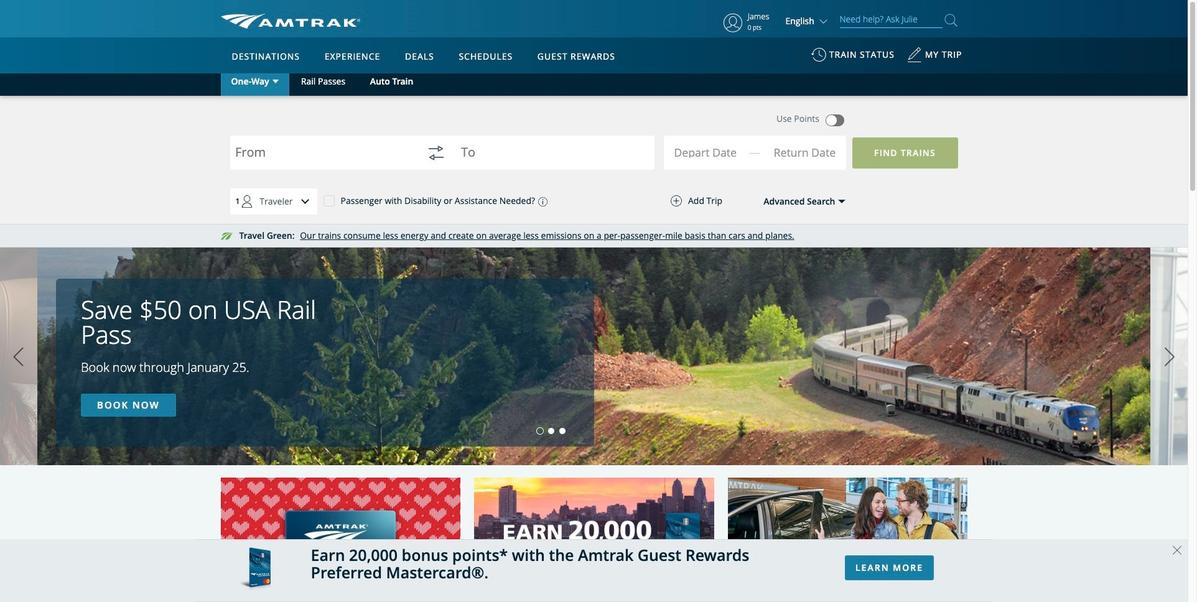 Task type: describe. For each thing, give the bounding box(es) containing it.
choose a slide to display tab list
[[0, 428, 568, 434]]

amtrak guest rewards preferred mastercard image
[[239, 548, 270, 594]]

more information about accessible travel requests. image
[[535, 197, 548, 206]]

regions map image
[[267, 110, 566, 284]]

switch departure and arrival stations. image
[[421, 138, 451, 168]]

click to add the number travelers and discount types image
[[293, 189, 318, 214]]

plus icon image
[[671, 195, 682, 207]]

amtrak valentines day gift card image
[[221, 460, 460, 602]]

none field from
[[235, 138, 411, 179]]

amtrak sustains leaf icon image
[[221, 233, 233, 241]]

none field to
[[461, 138, 637, 179]]



Task type: vqa. For each thing, say whether or not it's contained in the screenshot.
amounts.
no



Task type: locate. For each thing, give the bounding box(es) containing it.
slide 3 tab
[[559, 428, 566, 434]]

banner
[[0, 0, 1188, 294]]

Please enter your search item search field
[[840, 12, 943, 28]]

slide 1 tab
[[537, 428, 543, 434]]

From text field
[[235, 146, 411, 163]]

None field
[[235, 138, 411, 179], [461, 138, 637, 179], [677, 139, 763, 170], [677, 139, 763, 170]]

To text field
[[461, 146, 637, 163]]

search icon image
[[945, 12, 958, 29]]

open image
[[839, 200, 846, 204]]

application
[[267, 110, 566, 284]]

slide 2 tab
[[548, 428, 554, 434]]

previous image
[[9, 342, 28, 373]]

next image
[[1161, 342, 1179, 373]]

select caret image
[[272, 80, 279, 83]]

new york city skyline image
[[474, 460, 714, 602]]

passenger image
[[235, 189, 260, 214]]

None checkbox
[[323, 195, 335, 206]]

amtrak image
[[221, 14, 360, 29]]



